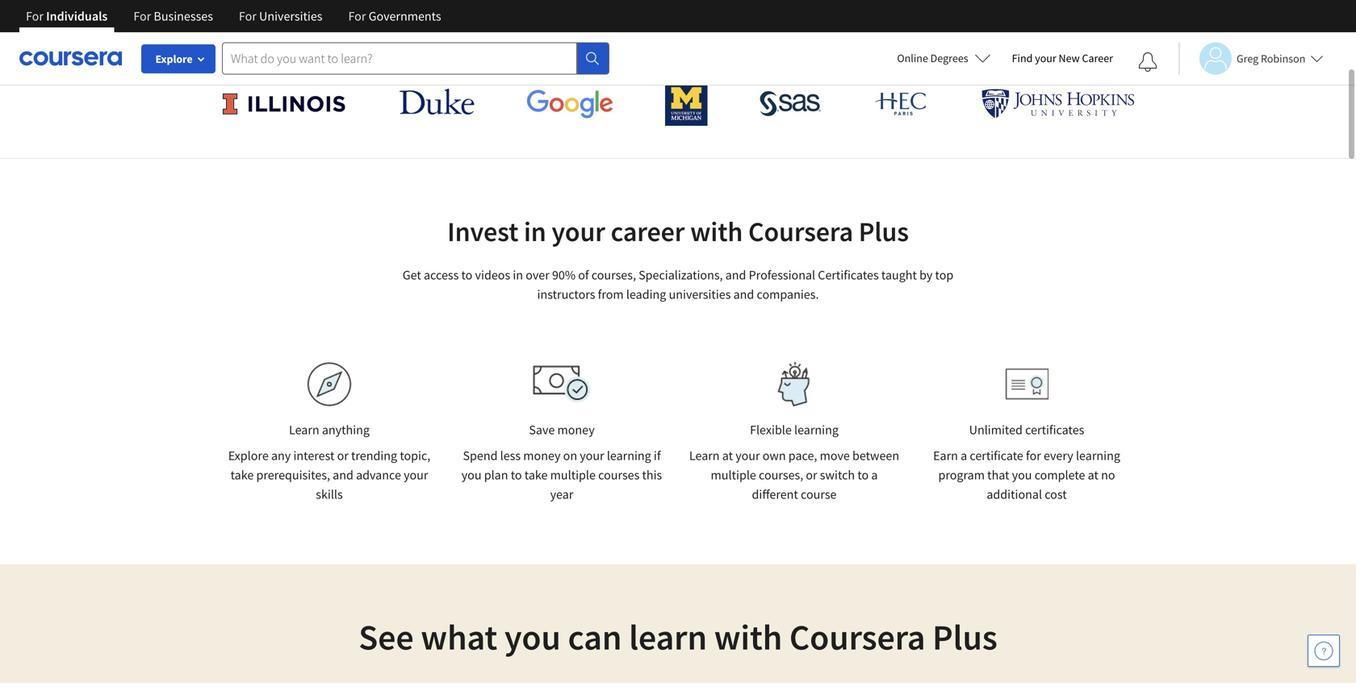 Task type: describe. For each thing, give the bounding box(es) containing it.
companies
[[729, 39, 827, 65]]

sas image
[[760, 91, 822, 117]]

advance
[[356, 468, 401, 484]]

learn for learn from 275+ leading universities and companies with coursera plus
[[355, 39, 407, 65]]

on
[[563, 448, 577, 464]]

and inside explore any interest or trending topic, take prerequisites, and advance your skills
[[333, 468, 354, 484]]

if
[[654, 448, 661, 464]]

show notifications image
[[1139, 52, 1158, 72]]

save money image
[[533, 366, 591, 404]]

take inside the 'spend less money on your learning if you plan to take multiple courses this year'
[[525, 468, 548, 484]]

learning for spend less money on your learning if you plan to take multiple courses this year
[[607, 448, 651, 464]]

greg
[[1237, 51, 1259, 66]]

at inside "learn at your own pace, move between multiple courses, or switch to a different course"
[[723, 448, 733, 464]]

you inside the earn a certificate for every learning program that you complete at no additional cost
[[1012, 468, 1032, 484]]

find your new career
[[1012, 51, 1114, 65]]

help center image
[[1315, 642, 1334, 661]]

what
[[421, 615, 498, 660]]

0 horizontal spatial leading
[[510, 39, 576, 65]]

additional
[[987, 487, 1043, 503]]

own
[[763, 448, 786, 464]]

for
[[1026, 448, 1042, 464]]

skills
[[316, 487, 343, 503]]

plan
[[484, 468, 508, 484]]

of
[[578, 267, 589, 283]]

courses, for multiple
[[759, 468, 804, 484]]

90%
[[552, 267, 576, 283]]

to inside "learn at your own pace, move between multiple courses, or switch to a different course"
[[858, 468, 869, 484]]

see what you can learn with coursera plus
[[359, 615, 998, 660]]

earn
[[934, 448, 958, 464]]

complete
[[1035, 468, 1086, 484]]

prerequisites,
[[256, 468, 330, 484]]

invest in your career with coursera plus
[[447, 214, 909, 249]]

0 vertical spatial universities
[[581, 39, 684, 65]]

companies.
[[757, 287, 819, 303]]

0 vertical spatial with
[[832, 39, 871, 65]]

every
[[1044, 448, 1074, 464]]

your right find
[[1035, 51, 1057, 65]]

courses
[[599, 468, 640, 484]]

unlimited certificates image
[[1006, 369, 1049, 401]]

or inside "learn at your own pace, move between multiple courses, or switch to a different course"
[[806, 468, 818, 484]]

2 vertical spatial coursera
[[790, 615, 926, 660]]

pace,
[[789, 448, 818, 464]]

by
[[920, 267, 933, 283]]

take inside explore any interest or trending topic, take prerequisites, and advance your skills
[[231, 468, 254, 484]]

2 vertical spatial with
[[714, 615, 783, 660]]

governments
[[369, 8, 441, 24]]

to inside get access to videos in over 90% of courses, specializations, and professional certificates taught by top instructors from leading universities and companies.
[[462, 267, 473, 283]]

explore for explore
[[155, 52, 193, 66]]

from inside get access to videos in over 90% of courses, specializations, and professional certificates taught by top instructors from leading universities and companies.
[[598, 287, 624, 303]]

multiple inside "learn at your own pace, move between multiple courses, or switch to a different course"
[[711, 468, 757, 484]]

find
[[1012, 51, 1033, 65]]

new
[[1059, 51, 1080, 65]]

get access to videos in over 90% of courses, specializations, and professional certificates taught by top instructors from leading universities and companies.
[[403, 267, 954, 303]]

program
[[939, 468, 985, 484]]

degrees
[[931, 51, 969, 65]]

to inside the 'spend less money on your learning if you plan to take multiple courses this year'
[[511, 468, 522, 484]]

unlimited certificates
[[970, 422, 1085, 438]]

0 vertical spatial coursera
[[876, 39, 959, 65]]

johns hopkins university image
[[982, 89, 1135, 119]]

unlimited
[[970, 422, 1023, 438]]

learn at your own pace, move between multiple courses, or switch to a different course
[[690, 448, 900, 503]]

universities
[[259, 8, 323, 24]]

multiple inside the 'spend less money on your learning if you plan to take multiple courses this year'
[[550, 468, 596, 484]]

greg robinson
[[1237, 51, 1306, 66]]

online
[[897, 51, 929, 65]]

at inside the earn a certificate for every learning program that you complete at no additional cost
[[1088, 468, 1099, 484]]

university of michigan image
[[666, 82, 708, 126]]

different
[[752, 487, 799, 503]]

for for governments
[[348, 8, 366, 24]]

your inside "learn at your own pace, move between multiple courses, or switch to a different course"
[[736, 448, 760, 464]]

career
[[611, 214, 685, 249]]

and up university of michigan image
[[689, 39, 724, 65]]

online degrees
[[897, 51, 969, 65]]

cost
[[1045, 487, 1067, 503]]

trending
[[351, 448, 397, 464]]

flexible learning image
[[767, 363, 822, 407]]

learning for earn a certificate for every learning program that you complete at no additional cost
[[1076, 448, 1121, 464]]

learn from 275+ leading universities and companies with coursera plus
[[355, 39, 1002, 65]]

anything
[[322, 422, 370, 438]]

for businesses
[[134, 8, 213, 24]]

learn for learn at your own pace, move between multiple courses, or switch to a different course
[[690, 448, 720, 464]]

videos
[[475, 267, 510, 283]]

your inside explore any interest or trending topic, take prerequisites, and advance your skills
[[404, 468, 428, 484]]

1 vertical spatial with
[[691, 214, 743, 249]]

explore for explore any interest or trending topic, take prerequisites, and advance your skills
[[228, 448, 269, 464]]

a inside the earn a certificate for every learning program that you complete at no additional cost
[[961, 448, 968, 464]]

learn for learn anything
[[289, 422, 320, 438]]

1 horizontal spatial learning
[[795, 422, 839, 438]]

over
[[526, 267, 550, 283]]

google image
[[526, 89, 614, 119]]

for for universities
[[239, 8, 257, 24]]

1 vertical spatial plus
[[859, 214, 909, 249]]

online degrees button
[[885, 40, 1004, 76]]

career
[[1082, 51, 1114, 65]]

earn a certificate for every learning program that you complete at no additional cost
[[934, 448, 1121, 503]]



Task type: vqa. For each thing, say whether or not it's contained in the screenshot.
the top "or"
yes



Task type: locate. For each thing, give the bounding box(es) containing it.
0 vertical spatial explore
[[155, 52, 193, 66]]

certificates
[[818, 267, 879, 283]]

0 vertical spatial money
[[558, 422, 595, 438]]

0 horizontal spatial a
[[872, 468, 878, 484]]

0 vertical spatial learn
[[355, 39, 407, 65]]

for left universities
[[239, 8, 257, 24]]

hec paris image
[[874, 87, 930, 120]]

1 vertical spatial leading
[[627, 287, 667, 303]]

0 horizontal spatial courses,
[[592, 267, 636, 283]]

for left businesses at the left of page
[[134, 8, 151, 24]]

certificates
[[1026, 422, 1085, 438]]

universities
[[581, 39, 684, 65], [669, 287, 731, 303]]

your down topic,
[[404, 468, 428, 484]]

from
[[412, 39, 456, 65], [598, 287, 624, 303]]

with up specializations,
[[691, 214, 743, 249]]

a down between
[[872, 468, 878, 484]]

multiple up different
[[711, 468, 757, 484]]

for for businesses
[[134, 8, 151, 24]]

1 horizontal spatial take
[[525, 468, 548, 484]]

banner navigation
[[13, 0, 454, 32]]

0 horizontal spatial explore
[[155, 52, 193, 66]]

learning
[[795, 422, 839, 438], [607, 448, 651, 464], [1076, 448, 1121, 464]]

at left own
[[723, 448, 733, 464]]

1 horizontal spatial learn
[[355, 39, 407, 65]]

interest
[[293, 448, 335, 464]]

money inside the 'spend less money on your learning if you plan to take multiple courses this year'
[[524, 448, 561, 464]]

that
[[988, 468, 1010, 484]]

and left the professional
[[726, 267, 747, 283]]

0 horizontal spatial at
[[723, 448, 733, 464]]

from down the governments
[[412, 39, 456, 65]]

1 horizontal spatial multiple
[[711, 468, 757, 484]]

None search field
[[222, 42, 610, 75]]

this
[[642, 468, 662, 484]]

and up skills
[[333, 468, 354, 484]]

for left individuals
[[26, 8, 44, 24]]

with
[[832, 39, 871, 65], [691, 214, 743, 249], [714, 615, 783, 660]]

learn inside "learn at your own pace, move between multiple courses, or switch to a different course"
[[690, 448, 720, 464]]

0 horizontal spatial multiple
[[550, 468, 596, 484]]

1 vertical spatial a
[[872, 468, 878, 484]]

1 horizontal spatial to
[[511, 468, 522, 484]]

leading down specializations,
[[627, 287, 667, 303]]

you left can
[[505, 615, 561, 660]]

learning up the pace,
[[795, 422, 839, 438]]

with left online
[[832, 39, 871, 65]]

1 horizontal spatial a
[[961, 448, 968, 464]]

take
[[231, 468, 254, 484], [525, 468, 548, 484]]

1 horizontal spatial from
[[598, 287, 624, 303]]

0 horizontal spatial you
[[462, 468, 482, 484]]

courses, right the of on the top left of the page
[[592, 267, 636, 283]]

1 vertical spatial from
[[598, 287, 624, 303]]

explore any interest or trending topic, take prerequisites, and advance your skills
[[228, 448, 431, 503]]

0 vertical spatial at
[[723, 448, 733, 464]]

1 vertical spatial or
[[806, 468, 818, 484]]

less
[[500, 448, 521, 464]]

individuals
[[46, 8, 108, 24]]

1 vertical spatial in
[[513, 267, 523, 283]]

to down between
[[858, 468, 869, 484]]

2 horizontal spatial learning
[[1076, 448, 1121, 464]]

or inside explore any interest or trending topic, take prerequisites, and advance your skills
[[337, 448, 349, 464]]

your inside the 'spend less money on your learning if you plan to take multiple courses this year'
[[580, 448, 605, 464]]

instructors
[[537, 287, 596, 303]]

money down save
[[524, 448, 561, 464]]

can
[[568, 615, 622, 660]]

certificate
[[970, 448, 1024, 464]]

0 horizontal spatial to
[[462, 267, 473, 283]]

0 horizontal spatial learn
[[289, 422, 320, 438]]

courses, for of
[[592, 267, 636, 283]]

leading up google image
[[510, 39, 576, 65]]

2 horizontal spatial to
[[858, 468, 869, 484]]

at
[[723, 448, 733, 464], [1088, 468, 1099, 484]]

switch
[[820, 468, 855, 484]]

explore
[[155, 52, 193, 66], [228, 448, 269, 464]]

for governments
[[348, 8, 441, 24]]

1 vertical spatial universities
[[669, 287, 731, 303]]

money
[[558, 422, 595, 438], [524, 448, 561, 464]]

1 horizontal spatial courses,
[[759, 468, 804, 484]]

courses, inside get access to videos in over 90% of courses, specializations, and professional certificates taught by top instructors from leading universities and companies.
[[592, 267, 636, 283]]

get
[[403, 267, 421, 283]]

any
[[271, 448, 291, 464]]

learn right if
[[690, 448, 720, 464]]

1 horizontal spatial explore
[[228, 448, 269, 464]]

learn
[[629, 615, 707, 660]]

spend less money on your learning if you plan to take multiple courses this year
[[462, 448, 662, 503]]

or up 'course'
[[806, 468, 818, 484]]

2 horizontal spatial you
[[1012, 468, 1032, 484]]

1 multiple from the left
[[550, 468, 596, 484]]

save
[[529, 422, 555, 438]]

0 vertical spatial plus
[[964, 39, 1002, 65]]

2 for from the left
[[134, 8, 151, 24]]

courses, inside "learn at your own pace, move between multiple courses, or switch to a different course"
[[759, 468, 804, 484]]

for
[[26, 8, 44, 24], [134, 8, 151, 24], [239, 8, 257, 24], [348, 8, 366, 24]]

explore inside dropdown button
[[155, 52, 193, 66]]

0 vertical spatial or
[[337, 448, 349, 464]]

universities inside get access to videos in over 90% of courses, specializations, and professional certificates taught by top instructors from leading universities and companies.
[[669, 287, 731, 303]]

duke university image
[[400, 89, 475, 115]]

top
[[936, 267, 954, 283]]

take left prerequisites,
[[231, 468, 254, 484]]

1 vertical spatial coursera
[[749, 214, 854, 249]]

and
[[689, 39, 724, 65], [726, 267, 747, 283], [734, 287, 754, 303], [333, 468, 354, 484]]

multiple
[[550, 468, 596, 484], [711, 468, 757, 484]]

plus
[[964, 39, 1002, 65], [859, 214, 909, 249], [933, 615, 998, 660]]

your right on
[[580, 448, 605, 464]]

for left the governments
[[348, 8, 366, 24]]

learn up interest
[[289, 422, 320, 438]]

a inside "learn at your own pace, move between multiple courses, or switch to a different course"
[[872, 468, 878, 484]]

with right learn at bottom
[[714, 615, 783, 660]]

a right 'earn' on the right bottom of the page
[[961, 448, 968, 464]]

save money
[[529, 422, 595, 438]]

your left own
[[736, 448, 760, 464]]

explore down for businesses
[[155, 52, 193, 66]]

no
[[1102, 468, 1116, 484]]

or down anything
[[337, 448, 349, 464]]

in up over
[[524, 214, 546, 249]]

courses,
[[592, 267, 636, 283], [759, 468, 804, 484]]

learning inside the earn a certificate for every learning program that you complete at no additional cost
[[1076, 448, 1121, 464]]

explore inside explore any interest or trending topic, take prerequisites, and advance your skills
[[228, 448, 269, 464]]

professional
[[749, 267, 816, 283]]

1 horizontal spatial at
[[1088, 468, 1099, 484]]

course
[[801, 487, 837, 503]]

flexible
[[750, 422, 792, 438]]

coursera
[[876, 39, 959, 65], [749, 214, 854, 249], [790, 615, 926, 660]]

0 horizontal spatial take
[[231, 468, 254, 484]]

invest
[[447, 214, 519, 249]]

you down spend
[[462, 468, 482, 484]]

for for individuals
[[26, 8, 44, 24]]

1 horizontal spatial you
[[505, 615, 561, 660]]

1 horizontal spatial leading
[[627, 287, 667, 303]]

0 vertical spatial from
[[412, 39, 456, 65]]

your up the of on the top left of the page
[[552, 214, 606, 249]]

to right "plan"
[[511, 468, 522, 484]]

topic,
[[400, 448, 431, 464]]

0 vertical spatial courses,
[[592, 267, 636, 283]]

What do you want to learn? text field
[[222, 42, 577, 75]]

between
[[853, 448, 900, 464]]

1 vertical spatial at
[[1088, 468, 1099, 484]]

1 vertical spatial learn
[[289, 422, 320, 438]]

find your new career link
[[1004, 48, 1122, 69]]

access
[[424, 267, 459, 283]]

learn anything image
[[307, 363, 352, 407]]

robinson
[[1261, 51, 1306, 66]]

greg robinson button
[[1179, 42, 1324, 75]]

0 vertical spatial a
[[961, 448, 968, 464]]

courses, up different
[[759, 468, 804, 484]]

leading
[[510, 39, 576, 65], [627, 287, 667, 303]]

and down the professional
[[734, 287, 754, 303]]

explore button
[[141, 44, 216, 73]]

multiple down on
[[550, 468, 596, 484]]

1 vertical spatial money
[[524, 448, 561, 464]]

you inside the 'spend less money on your learning if you plan to take multiple courses this year'
[[462, 468, 482, 484]]

coursera image
[[19, 45, 122, 71]]

0 horizontal spatial from
[[412, 39, 456, 65]]

to
[[462, 267, 473, 283], [511, 468, 522, 484], [858, 468, 869, 484]]

money up on
[[558, 422, 595, 438]]

1 horizontal spatial or
[[806, 468, 818, 484]]

1 vertical spatial explore
[[228, 448, 269, 464]]

0 horizontal spatial learning
[[607, 448, 651, 464]]

at left no on the right bottom of page
[[1088, 468, 1099, 484]]

for universities
[[239, 8, 323, 24]]

0 vertical spatial leading
[[510, 39, 576, 65]]

in inside get access to videos in over 90% of courses, specializations, and professional certificates taught by top instructors from leading universities and companies.
[[513, 267, 523, 283]]

to right access
[[462, 267, 473, 283]]

2 vertical spatial plus
[[933, 615, 998, 660]]

2 take from the left
[[525, 468, 548, 484]]

you up additional
[[1012, 468, 1032, 484]]

for individuals
[[26, 8, 108, 24]]

year
[[550, 487, 574, 503]]

explore left any
[[228, 448, 269, 464]]

learning up no on the right bottom of page
[[1076, 448, 1121, 464]]

learning up courses
[[607, 448, 651, 464]]

from right instructors
[[598, 287, 624, 303]]

0 vertical spatial in
[[524, 214, 546, 249]]

learn
[[355, 39, 407, 65], [289, 422, 320, 438], [690, 448, 720, 464]]

275+
[[461, 39, 505, 65]]

0 horizontal spatial or
[[337, 448, 349, 464]]

your
[[1035, 51, 1057, 65], [552, 214, 606, 249], [580, 448, 605, 464], [736, 448, 760, 464], [404, 468, 428, 484]]

2 horizontal spatial learn
[[690, 448, 720, 464]]

universities down specializations,
[[669, 287, 731, 303]]

spend
[[463, 448, 498, 464]]

businesses
[[154, 8, 213, 24]]

1 for from the left
[[26, 8, 44, 24]]

specializations,
[[639, 267, 723, 283]]

take right "plan"
[[525, 468, 548, 484]]

4 for from the left
[[348, 8, 366, 24]]

learn down for governments
[[355, 39, 407, 65]]

2 vertical spatial learn
[[690, 448, 720, 464]]

leading inside get access to videos in over 90% of courses, specializations, and professional certificates taught by top instructors from leading universities and companies.
[[627, 287, 667, 303]]

learning inside the 'spend less money on your learning if you plan to take multiple courses this year'
[[607, 448, 651, 464]]

learn anything
[[289, 422, 370, 438]]

see
[[359, 615, 414, 660]]

a
[[961, 448, 968, 464], [872, 468, 878, 484]]

move
[[820, 448, 850, 464]]

3 for from the left
[[239, 8, 257, 24]]

or
[[337, 448, 349, 464], [806, 468, 818, 484]]

flexible learning
[[750, 422, 839, 438]]

taught
[[882, 267, 917, 283]]

1 take from the left
[[231, 468, 254, 484]]

university of illinois at urbana-champaign image
[[221, 91, 348, 117]]

1 vertical spatial courses,
[[759, 468, 804, 484]]

2 multiple from the left
[[711, 468, 757, 484]]

in left over
[[513, 267, 523, 283]]

universities up university of michigan image
[[581, 39, 684, 65]]



